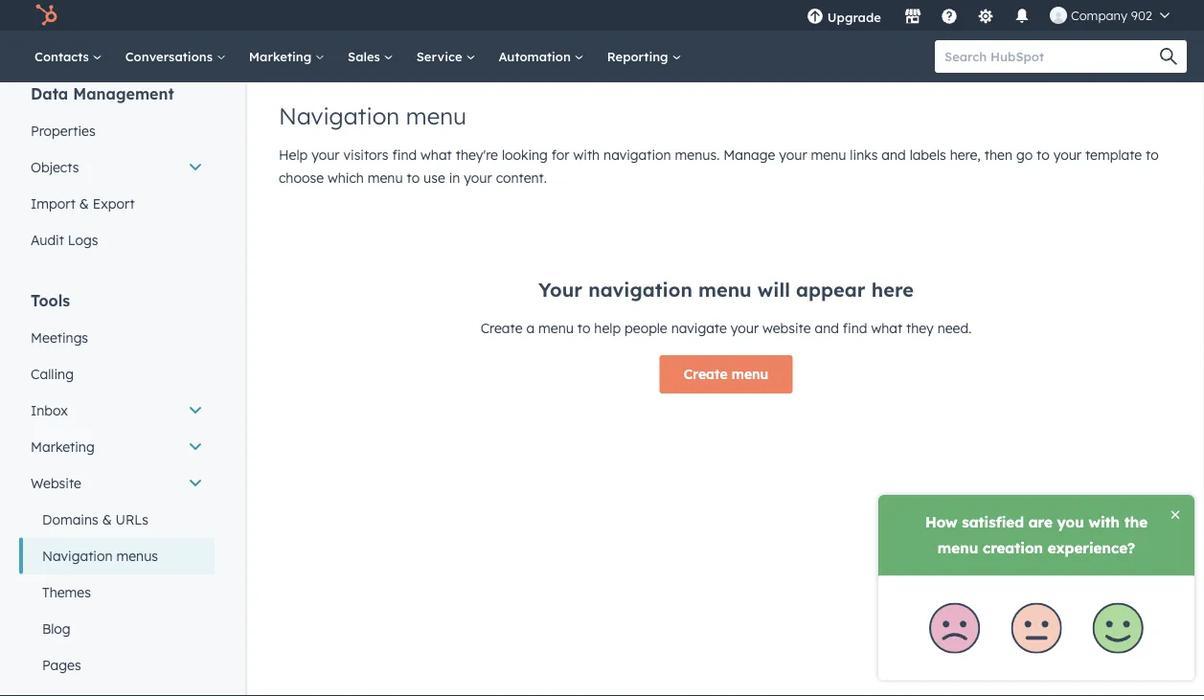 Task type: vqa. For each thing, say whether or not it's contained in the screenshot.
companies
no



Task type: locate. For each thing, give the bounding box(es) containing it.
0 vertical spatial &
[[79, 195, 89, 212]]

links
[[850, 147, 878, 163]]

your
[[539, 278, 583, 302]]

menu up they're
[[406, 102, 467, 130]]

1 horizontal spatial &
[[102, 512, 112, 528]]

navigation up visitors
[[279, 102, 400, 130]]

go
[[1017, 147, 1033, 163]]

1 vertical spatial marketing
[[31, 439, 95, 456]]

manage
[[724, 147, 776, 163]]

create left a
[[481, 320, 523, 337]]

0 horizontal spatial marketing
[[31, 439, 95, 456]]

and
[[882, 147, 906, 163], [815, 320, 839, 337]]

meetings link
[[19, 320, 215, 356]]

here
[[872, 278, 914, 302]]

1 vertical spatial find
[[843, 320, 868, 337]]

website
[[31, 475, 81, 492]]

what up use
[[421, 147, 452, 163]]

0 vertical spatial find
[[392, 147, 417, 163]]

navigation inside navigation menus link
[[42, 548, 113, 565]]

menu right a
[[539, 320, 574, 337]]

1 vertical spatial create
[[684, 366, 728, 383]]

website button
[[19, 466, 215, 502]]

what left they
[[871, 320, 903, 337]]

blog link
[[19, 611, 215, 648]]

find right visitors
[[392, 147, 417, 163]]

& left "urls"
[[102, 512, 112, 528]]

create down navigate
[[684, 366, 728, 383]]

1 horizontal spatial navigation
[[279, 102, 400, 130]]

objects button
[[19, 149, 215, 186]]

import & export
[[31, 195, 135, 212]]

sales
[[348, 48, 384, 64]]

&
[[79, 195, 89, 212], [102, 512, 112, 528]]

0 horizontal spatial find
[[392, 147, 417, 163]]

0 horizontal spatial create
[[481, 320, 523, 337]]

settings image
[[977, 9, 995, 26]]

navigation up people
[[589, 278, 693, 302]]

1 vertical spatial navigation
[[42, 548, 113, 565]]

they're
[[456, 147, 498, 163]]

audit logs link
[[19, 222, 215, 259]]

navigation for navigation menu
[[279, 102, 400, 130]]

to right template
[[1146, 147, 1159, 163]]

search image
[[1160, 48, 1178, 65]]

& for urls
[[102, 512, 112, 528]]

search button
[[1151, 40, 1187, 73]]

data
[[31, 84, 68, 103]]

service
[[417, 48, 466, 64]]

1 vertical spatial &
[[102, 512, 112, 528]]

tools
[[31, 291, 70, 310]]

urls
[[116, 512, 148, 528]]

help
[[594, 320, 621, 337]]

navigation down domains
[[42, 548, 113, 565]]

0 vertical spatial what
[[421, 147, 452, 163]]

help
[[279, 147, 308, 163]]

company
[[1071, 7, 1128, 23]]

tools element
[[19, 290, 215, 697]]

0 horizontal spatial and
[[815, 320, 839, 337]]

marketing up the website
[[31, 439, 95, 456]]

objects
[[31, 159, 79, 176]]

marketing link
[[237, 31, 336, 82]]

contacts link
[[23, 31, 114, 82]]

1 horizontal spatial what
[[871, 320, 903, 337]]

your right go
[[1054, 147, 1082, 163]]

1 horizontal spatial create
[[684, 366, 728, 383]]

domains & urls
[[42, 512, 148, 528]]

1 horizontal spatial and
[[882, 147, 906, 163]]

import
[[31, 195, 76, 212]]

export
[[93, 195, 135, 212]]

create a menu to help people navigate your website and find what they need.
[[481, 320, 972, 337]]

marketing inside 'button'
[[31, 439, 95, 456]]

automation
[[499, 48, 575, 64]]

create inside button
[[684, 366, 728, 383]]

to left help
[[578, 320, 591, 337]]

navigation menus link
[[19, 539, 215, 575]]

what
[[421, 147, 452, 163], [871, 320, 903, 337]]

0 vertical spatial navigation
[[604, 147, 671, 163]]

navigation
[[604, 147, 671, 163], [589, 278, 693, 302]]

need.
[[938, 320, 972, 337]]

visitors
[[344, 147, 389, 163]]

calling
[[31, 366, 74, 383]]

902
[[1132, 7, 1153, 23]]

create
[[481, 320, 523, 337], [684, 366, 728, 383]]

0 horizontal spatial navigation
[[42, 548, 113, 565]]

to
[[1037, 147, 1050, 163], [1146, 147, 1159, 163], [407, 170, 420, 186], [578, 320, 591, 337]]

& left export on the left
[[79, 195, 89, 212]]

menus.
[[675, 147, 720, 163]]

0 vertical spatial marketing
[[249, 48, 315, 64]]

your up which
[[312, 147, 340, 163]]

management
[[73, 84, 174, 103]]

reporting link
[[596, 31, 693, 82]]

marketing left sales
[[249, 48, 315, 64]]

then
[[985, 147, 1013, 163]]

sales link
[[336, 31, 405, 82]]

your navigation menu will appear here
[[539, 278, 914, 302]]

0 vertical spatial and
[[882, 147, 906, 163]]

0 vertical spatial navigation
[[279, 102, 400, 130]]

your left website
[[731, 320, 759, 337]]

meetings
[[31, 330, 88, 346]]

hubspot image
[[34, 4, 57, 27]]

they
[[907, 320, 934, 337]]

content.
[[496, 170, 547, 186]]

find
[[392, 147, 417, 163], [843, 320, 868, 337]]

and down appear at the top of the page
[[815, 320, 839, 337]]

menu
[[795, 0, 1182, 38]]

0 vertical spatial create
[[481, 320, 523, 337]]

themes
[[42, 585, 91, 601]]

0 horizontal spatial &
[[79, 195, 89, 212]]

and inside help your visitors find what they're looking for with navigation menus. manage your menu links and labels here, then go to your template to choose which menu to use in your content.
[[882, 147, 906, 163]]

navigation right with
[[604, 147, 671, 163]]

create menu
[[684, 366, 769, 383]]

navigate
[[671, 320, 727, 337]]

a
[[527, 320, 535, 337]]

conversations
[[125, 48, 216, 64]]

0 horizontal spatial what
[[421, 147, 452, 163]]

& inside tools element
[[102, 512, 112, 528]]

menu down create a menu to help people navigate your website and find what they need.
[[732, 366, 769, 383]]

& inside data management element
[[79, 195, 89, 212]]

and right links at the right of page
[[882, 147, 906, 163]]

use
[[424, 170, 445, 186]]

menus
[[116, 548, 158, 565]]

upgrade image
[[807, 9, 824, 26]]

navigation
[[279, 102, 400, 130], [42, 548, 113, 565]]

find down appear at the top of the page
[[843, 320, 868, 337]]

& for export
[[79, 195, 89, 212]]

marketplaces image
[[905, 9, 922, 26]]

calling link
[[19, 356, 215, 393]]

1 horizontal spatial find
[[843, 320, 868, 337]]



Task type: describe. For each thing, give the bounding box(es) containing it.
marketing button
[[19, 429, 215, 466]]

import & export link
[[19, 186, 215, 222]]

properties link
[[19, 113, 215, 149]]

inbox
[[31, 402, 68, 419]]

will
[[758, 278, 791, 302]]

menu up create a menu to help people navigate your website and find what they need.
[[699, 278, 752, 302]]

marketplaces button
[[893, 0, 933, 31]]

create for create menu
[[684, 366, 728, 383]]

to right go
[[1037, 147, 1050, 163]]

contacts
[[34, 48, 93, 64]]

find inside help your visitors find what they're looking for with navigation menus. manage your menu links and labels here, then go to your template to choose which menu to use in your content.
[[392, 147, 417, 163]]

menu left links at the right of page
[[811, 147, 847, 163]]

pages link
[[19, 648, 215, 684]]

navigation inside help your visitors find what they're looking for with navigation menus. manage your menu links and labels here, then go to your template to choose which menu to use in your content.
[[604, 147, 671, 163]]

here,
[[950, 147, 981, 163]]

properties
[[31, 123, 95, 139]]

create for create a menu to help people navigate your website and find what they need.
[[481, 320, 523, 337]]

for
[[552, 147, 570, 163]]

1 vertical spatial what
[[871, 320, 903, 337]]

help button
[[933, 0, 966, 31]]

audit
[[31, 232, 64, 249]]

your down they're
[[464, 170, 492, 186]]

to left use
[[407, 170, 420, 186]]

data management element
[[19, 83, 215, 259]]

1 vertical spatial navigation
[[589, 278, 693, 302]]

reporting
[[607, 48, 672, 64]]

people
[[625, 320, 668, 337]]

company 902 button
[[1039, 0, 1182, 31]]

domains
[[42, 512, 98, 528]]

domains & urls link
[[19, 502, 215, 539]]

help image
[[941, 9, 958, 26]]

which
[[328, 170, 364, 186]]

in
[[449, 170, 460, 186]]

service link
[[405, 31, 487, 82]]

navigation menus
[[42, 548, 158, 565]]

create menu button
[[660, 356, 793, 394]]

1 horizontal spatial marketing
[[249, 48, 315, 64]]

help your visitors find what they're looking for with navigation menus. manage your menu links and labels here, then go to your template to choose which menu to use in your content.
[[279, 147, 1159, 186]]

1 vertical spatial and
[[815, 320, 839, 337]]

blog
[[42, 621, 71, 638]]

your right manage
[[779, 147, 808, 163]]

automation link
[[487, 31, 596, 82]]

inbox button
[[19, 393, 215, 429]]

data management
[[31, 84, 174, 103]]

website
[[763, 320, 811, 337]]

menu down visitors
[[368, 170, 403, 186]]

mateo roberts image
[[1050, 7, 1067, 24]]

template
[[1086, 147, 1142, 163]]

hubspot link
[[23, 4, 72, 27]]

looking
[[502, 147, 548, 163]]

pages
[[42, 657, 81, 674]]

appear
[[796, 278, 866, 302]]

with
[[574, 147, 600, 163]]

what inside help your visitors find what they're looking for with navigation menus. manage your menu links and labels here, then go to your template to choose which menu to use in your content.
[[421, 147, 452, 163]]

audit logs
[[31, 232, 98, 249]]

logs
[[68, 232, 98, 249]]

Search HubSpot search field
[[935, 40, 1170, 73]]

notifications image
[[1014, 9, 1031, 26]]

themes link
[[19, 575, 215, 611]]

upgrade
[[828, 9, 882, 25]]

labels
[[910, 147, 947, 163]]

settings link
[[966, 0, 1006, 31]]

notifications button
[[1006, 0, 1039, 31]]

choose
[[279, 170, 324, 186]]

navigation for navigation menus
[[42, 548, 113, 565]]

menu inside button
[[732, 366, 769, 383]]

navigation menu
[[279, 102, 467, 130]]

menu containing company 902
[[795, 0, 1182, 38]]

conversations link
[[114, 31, 237, 82]]

company 902
[[1071, 7, 1153, 23]]



